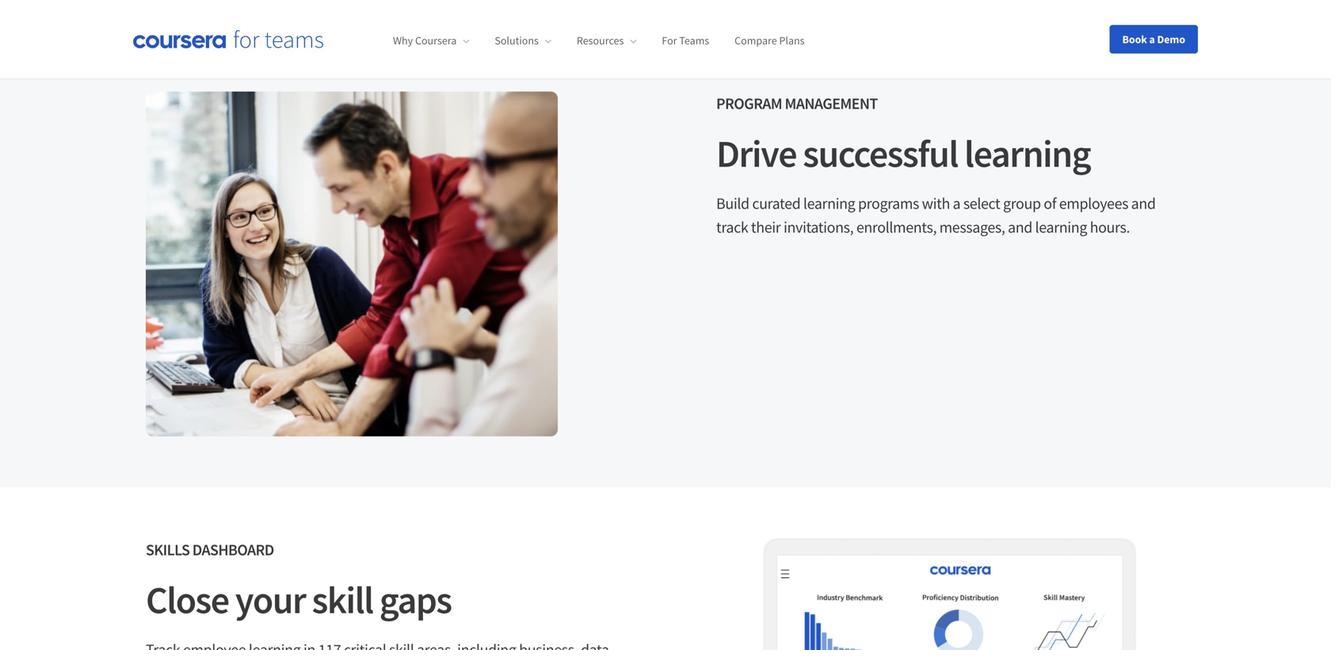 Task type: describe. For each thing, give the bounding box(es) containing it.
resources link
[[577, 33, 637, 48]]

close your skill gaps
[[146, 576, 452, 623]]

with
[[923, 193, 951, 213]]

drive
[[717, 130, 797, 177]]

curated
[[753, 193, 801, 213]]

skill
[[312, 576, 373, 623]]

successful
[[803, 130, 958, 177]]

dashboard
[[192, 540, 274, 560]]

for teams link
[[662, 33, 710, 48]]

0 horizontal spatial and
[[1009, 217, 1033, 237]]

employees
[[1060, 193, 1129, 213]]

management
[[785, 93, 878, 113]]

book a demo button
[[1110, 25, 1199, 54]]

why integrations image
[[146, 91, 558, 436]]

compare plans link
[[735, 33, 805, 48]]

resources
[[577, 33, 624, 48]]

compare
[[735, 33, 778, 48]]

teams
[[680, 33, 710, 48]]

compare plans
[[735, 33, 805, 48]]

learning for successful
[[965, 130, 1091, 177]]

for
[[662, 33, 677, 48]]

learning for curated
[[804, 193, 856, 213]]

a inside button
[[1150, 32, 1156, 46]]

coursera for teams image
[[133, 30, 323, 48]]

hours.
[[1091, 217, 1131, 237]]



Task type: vqa. For each thing, say whether or not it's contained in the screenshot.
the 'included'
no



Task type: locate. For each thing, give the bounding box(es) containing it.
a
[[1150, 32, 1156, 46], [953, 193, 961, 213]]

plans
[[780, 33, 805, 48]]

invitations,
[[784, 217, 854, 237]]

1 vertical spatial learning
[[804, 193, 856, 213]]

1 vertical spatial a
[[953, 193, 961, 213]]

learning up invitations,
[[804, 193, 856, 213]]

select
[[964, 193, 1001, 213]]

book a demo
[[1123, 32, 1186, 46]]

skills
[[146, 540, 190, 560]]

messages,
[[940, 217, 1006, 237]]

gaps
[[380, 576, 452, 623]]

solutions link
[[495, 33, 552, 48]]

group
[[1004, 193, 1042, 213]]

coursera
[[415, 33, 457, 48]]

learning up group on the top of page
[[965, 130, 1091, 177]]

skills dashboard
[[146, 540, 274, 560]]

book
[[1123, 32, 1148, 46]]

of
[[1044, 193, 1057, 213]]

1 vertical spatial and
[[1009, 217, 1033, 237]]

their
[[752, 217, 781, 237]]

for teams
[[662, 33, 710, 48]]

0 vertical spatial learning
[[965, 130, 1091, 177]]

1 horizontal spatial and
[[1132, 193, 1156, 213]]

program management
[[717, 93, 878, 113]]

and down group on the top of page
[[1009, 217, 1033, 237]]

build
[[717, 193, 750, 213]]

learning down the of
[[1036, 217, 1088, 237]]

a inside build curated learning programs with a select group of employees and track their invitations, enrollments, messages, and learning hours.
[[953, 193, 961, 213]]

programs
[[859, 193, 920, 213]]

program
[[717, 93, 783, 113]]

why coursera link
[[393, 33, 470, 48]]

why
[[393, 33, 413, 48]]

2 vertical spatial learning
[[1036, 217, 1088, 237]]

why coursera
[[393, 33, 457, 48]]

0 vertical spatial and
[[1132, 193, 1156, 213]]

learning
[[965, 130, 1091, 177], [804, 193, 856, 213], [1036, 217, 1088, 237]]

0 vertical spatial a
[[1150, 32, 1156, 46]]

track
[[717, 217, 749, 237]]

a right with
[[953, 193, 961, 213]]

solutions
[[495, 33, 539, 48]]

drive successful learning
[[717, 130, 1091, 177]]

a right book on the top right of page
[[1150, 32, 1156, 46]]

demo
[[1158, 32, 1186, 46]]

close
[[146, 576, 229, 623]]

build curated learning programs with a select group of employees and track their invitations, enrollments, messages, and learning hours.
[[717, 193, 1156, 237]]

and right employees
[[1132, 193, 1156, 213]]

enrollments,
[[857, 217, 937, 237]]

1 horizontal spatial a
[[1150, 32, 1156, 46]]

your
[[235, 576, 306, 623]]

0 horizontal spatial a
[[953, 193, 961, 213]]

and
[[1132, 193, 1156, 213], [1009, 217, 1033, 237]]



